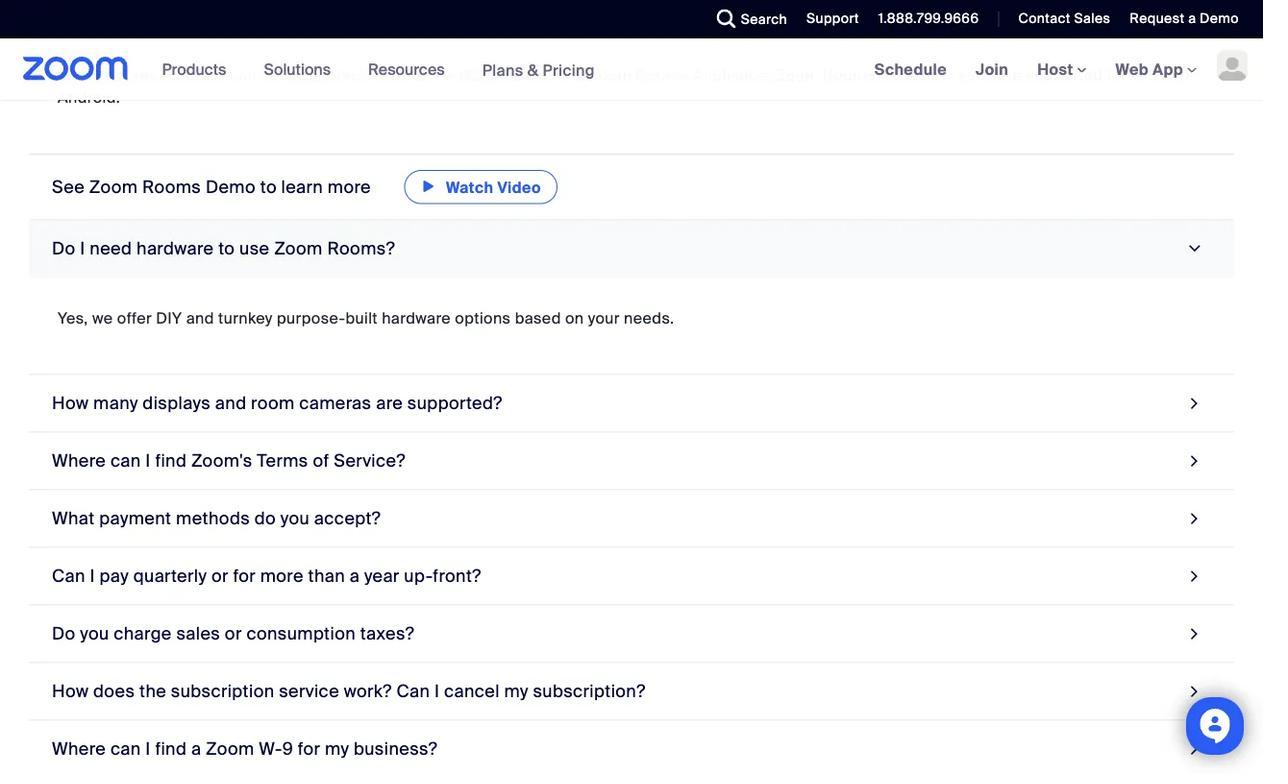 Task type: locate. For each thing, give the bounding box(es) containing it.
can left pay
[[52, 566, 85, 588]]

1 horizontal spatial hardware
[[382, 308, 451, 328]]

more left than
[[260, 566, 304, 588]]

cancel
[[444, 681, 500, 703]]

1 how from the top
[[52, 393, 89, 415]]

1.888.799.9666 button
[[864, 0, 984, 38], [878, 10, 979, 27]]

&
[[527, 60, 539, 80]]

rooms?
[[327, 238, 395, 260]]

do inside dropdown button
[[52, 623, 76, 645]]

can inside zoom rooms software can be supported on windows os, mac os, or a zoom rooms appliance; zoom rooms controller software supported for ios and android.
[[230, 65, 257, 86]]

zoom right use on the left top of the page
[[274, 238, 323, 260]]

1 horizontal spatial for
[[298, 739, 320, 761]]

for left ios
[[1107, 65, 1127, 86]]

1 horizontal spatial to
[[260, 176, 277, 198]]

to for demo
[[260, 176, 277, 198]]

0 horizontal spatial on
[[365, 65, 384, 86]]

supported down contact sales
[[1026, 65, 1103, 86]]

1 vertical spatial how
[[52, 681, 89, 703]]

request
[[1130, 10, 1185, 27]]

i left need
[[80, 238, 85, 260]]

zoom up android.
[[58, 65, 101, 86]]

2 where from the top
[[52, 739, 106, 761]]

can left be at the top of the page
[[230, 65, 257, 86]]

2 horizontal spatial for
[[1107, 65, 1127, 86]]

2 vertical spatial can
[[110, 739, 141, 761]]

watch
[[446, 178, 494, 198]]

meetings navigation
[[860, 38, 1263, 101]]

web
[[1116, 59, 1149, 79]]

0 horizontal spatial can
[[52, 566, 85, 588]]

0 horizontal spatial os,
[[459, 65, 486, 86]]

os, left mac
[[459, 65, 486, 86]]

2 find from the top
[[155, 739, 187, 761]]

1 horizontal spatial os,
[[526, 65, 552, 86]]

0 vertical spatial how
[[52, 393, 89, 415]]

right image inside 'can i pay quarterly or for more than a year up-front?' dropdown button
[[1186, 564, 1204, 590]]

do you charge sales or consumption taxes?
[[52, 623, 415, 645]]

and right ios
[[1162, 65, 1190, 86]]

1 vertical spatial can
[[396, 681, 430, 703]]

search button
[[702, 0, 792, 38]]

to for hardware
[[218, 238, 235, 260]]

right image inside what payment methods do you accept? dropdown button
[[1186, 506, 1204, 532]]

my right the cancel
[[504, 681, 529, 703]]

resources
[[368, 59, 445, 79]]

1 vertical spatial right image
[[1186, 448, 1204, 474]]

1 do from the top
[[52, 238, 76, 260]]

android.
[[58, 87, 120, 108]]

1 horizontal spatial can
[[396, 681, 430, 703]]

do left the charge
[[52, 623, 76, 645]]

to left learn on the top left
[[260, 176, 277, 198]]

how left the does
[[52, 681, 89, 703]]

0 vertical spatial find
[[155, 450, 187, 472]]

1 vertical spatial on
[[565, 308, 584, 328]]

0 vertical spatial right image
[[1182, 240, 1208, 258]]

what payment methods do you accept?
[[52, 508, 381, 530]]

0 horizontal spatial my
[[325, 739, 349, 761]]

right image
[[1186, 391, 1204, 417], [1186, 564, 1204, 590], [1186, 621, 1204, 647], [1186, 679, 1204, 705], [1186, 737, 1204, 763]]

yes, we offer diy and turnkey purpose-built hardware options based on your needs.
[[58, 308, 674, 328]]

0 horizontal spatial more
[[260, 566, 304, 588]]

1 vertical spatial to
[[218, 238, 235, 260]]

w-
[[259, 739, 282, 761]]

software left be at the top of the page
[[162, 65, 226, 86]]

for inside where can i find a zoom w-9 for my business? dropdown button
[[298, 739, 320, 761]]

banner
[[0, 38, 1263, 101]]

2 software from the left
[[958, 65, 1022, 86]]

how for how does the subscription service work? can i cancel my subscription?
[[52, 681, 89, 703]]

a left year
[[350, 566, 360, 588]]

0 horizontal spatial you
[[80, 623, 109, 645]]

2 horizontal spatial and
[[1162, 65, 1190, 86]]

find left zoom's
[[155, 450, 187, 472]]

a right &
[[575, 65, 585, 86]]

where for where can i find zoom's terms of service?
[[52, 450, 106, 472]]

host button
[[1037, 59, 1087, 79]]

and right 'diy'
[[186, 308, 214, 328]]

where down the does
[[52, 739, 106, 761]]

plans & pricing link
[[482, 60, 595, 80], [482, 60, 595, 80]]

service
[[279, 681, 339, 703]]

purpose-
[[277, 308, 346, 328]]

do
[[52, 238, 76, 260], [52, 623, 76, 645]]

os, right mac
[[526, 65, 552, 86]]

video
[[497, 178, 541, 198]]

0 vertical spatial for
[[1107, 65, 1127, 86]]

or
[[556, 65, 571, 86], [211, 566, 229, 588], [225, 623, 242, 645]]

appliance;
[[693, 65, 771, 86]]

you
[[281, 508, 310, 530], [80, 623, 109, 645]]

or right sales
[[225, 623, 242, 645]]

1 horizontal spatial demo
[[1200, 10, 1239, 27]]

plans & pricing
[[482, 60, 595, 80]]

1 vertical spatial find
[[155, 739, 187, 761]]

2 vertical spatial for
[[298, 739, 320, 761]]

2 vertical spatial or
[[225, 623, 242, 645]]

1 vertical spatial for
[[233, 566, 256, 588]]

i
[[80, 238, 85, 260], [145, 450, 151, 472], [90, 566, 95, 588], [434, 681, 440, 703], [145, 739, 151, 761]]

2 right image from the top
[[1186, 564, 1204, 590]]

do left need
[[52, 238, 76, 260]]

on left 'windows'
[[365, 65, 384, 86]]

or for can i pay quarterly or for more than a year up-front?
[[211, 566, 229, 588]]

0 horizontal spatial for
[[233, 566, 256, 588]]

1 vertical spatial where
[[52, 739, 106, 761]]

2 do from the top
[[52, 623, 76, 645]]

supported
[[284, 65, 361, 86], [1026, 65, 1103, 86]]

4 right image from the top
[[1186, 679, 1204, 705]]

how left many
[[52, 393, 89, 415]]

right image for rooms?
[[1182, 240, 1208, 258]]

0 vertical spatial to
[[260, 176, 277, 198]]

0 vertical spatial my
[[504, 681, 529, 703]]

or right quarterly
[[211, 566, 229, 588]]

my
[[504, 681, 529, 703], [325, 739, 349, 761]]

right image inside the how many displays and room cameras are supported? dropdown button
[[1186, 391, 1204, 417]]

0 vertical spatial hardware
[[137, 238, 214, 260]]

can
[[52, 566, 85, 588], [396, 681, 430, 703]]

demo up "do i need hardware to use zoom rooms?"
[[206, 176, 256, 198]]

0 vertical spatial or
[[556, 65, 571, 86]]

1 horizontal spatial software
[[958, 65, 1022, 86]]

can i pay quarterly or for more than a year up-front?
[[52, 566, 481, 588]]

you right "do"
[[281, 508, 310, 530]]

on left your
[[565, 308, 584, 328]]

zoom left w-
[[206, 739, 254, 761]]

0 horizontal spatial hardware
[[137, 238, 214, 260]]

cameras
[[299, 393, 372, 415]]

options
[[455, 308, 511, 328]]

what
[[52, 508, 95, 530]]

1.888.799.9666
[[878, 10, 979, 27]]

where up what
[[52, 450, 106, 472]]

0 vertical spatial you
[[281, 508, 310, 530]]

to left use on the left top of the page
[[218, 238, 235, 260]]

software
[[162, 65, 226, 86], [958, 65, 1022, 86]]

zoom right &
[[589, 65, 632, 86]]

zoom right appliance;
[[775, 65, 819, 86]]

right image inside where can i find a zoom w-9 for my business? dropdown button
[[1186, 737, 1204, 763]]

where can i find a zoom w-9 for my business? button
[[29, 721, 1234, 775]]

1 vertical spatial do
[[52, 623, 76, 645]]

on
[[365, 65, 384, 86], [565, 308, 584, 328]]

use
[[239, 238, 270, 260]]

1 vertical spatial my
[[325, 739, 349, 761]]

1 vertical spatial more
[[260, 566, 304, 588]]

2 supported from the left
[[1026, 65, 1103, 86]]

my right 9
[[325, 739, 349, 761]]

rooms
[[105, 65, 158, 86], [636, 65, 689, 86], [823, 65, 875, 86], [142, 176, 201, 198]]

0 vertical spatial do
[[52, 238, 76, 260]]

0 horizontal spatial to
[[218, 238, 235, 260]]

supported right be at the top of the page
[[284, 65, 361, 86]]

2 vertical spatial right image
[[1186, 506, 1204, 532]]

be
[[261, 65, 280, 86]]

more right learn on the top left
[[328, 176, 371, 198]]

zoom logo image
[[23, 57, 128, 81]]

1 horizontal spatial supported
[[1026, 65, 1103, 86]]

or right &
[[556, 65, 571, 86]]

1 right image from the top
[[1186, 391, 1204, 417]]

where for where can i find a zoom w-9 for my business?
[[52, 739, 106, 761]]

find down the
[[155, 739, 187, 761]]

1 vertical spatial can
[[110, 450, 141, 472]]

contact
[[1018, 10, 1071, 27]]

for up do you charge sales or consumption taxes?
[[233, 566, 256, 588]]

a
[[1188, 10, 1196, 27], [575, 65, 585, 86], [350, 566, 360, 588], [191, 739, 201, 761]]

contact sales link
[[1004, 0, 1115, 38], [1018, 10, 1111, 27]]

turnkey
[[218, 308, 273, 328]]

1 where from the top
[[52, 450, 106, 472]]

1 vertical spatial and
[[186, 308, 214, 328]]

0 horizontal spatial supported
[[284, 65, 361, 86]]

5 right image from the top
[[1186, 737, 1204, 763]]

1 software from the left
[[162, 65, 226, 86]]

products
[[162, 59, 226, 79]]

learn
[[281, 176, 323, 198]]

do inside dropdown button
[[52, 238, 76, 260]]

does
[[93, 681, 135, 703]]

request a demo link
[[1115, 0, 1263, 38], [1130, 10, 1239, 27]]

right image inside where can i find zoom's terms of service? dropdown button
[[1186, 448, 1204, 474]]

need
[[90, 238, 132, 260]]

os,
[[459, 65, 486, 86], [526, 65, 552, 86]]

app
[[1153, 59, 1183, 79]]

1 horizontal spatial my
[[504, 681, 529, 703]]

2 how from the top
[[52, 681, 89, 703]]

right image inside do you charge sales or consumption taxes? dropdown button
[[1186, 621, 1204, 647]]

0 vertical spatial where
[[52, 450, 106, 472]]

zoom inside dropdown button
[[274, 238, 323, 260]]

schedule
[[874, 59, 947, 79]]

0 vertical spatial on
[[365, 65, 384, 86]]

hardware right need
[[137, 238, 214, 260]]

for inside 'can i pay quarterly or for more than a year up-front?' dropdown button
[[233, 566, 256, 588]]

for right 9
[[298, 739, 320, 761]]

for
[[1107, 65, 1127, 86], [233, 566, 256, 588], [298, 739, 320, 761]]

1 os, from the left
[[459, 65, 486, 86]]

right image for subscription?
[[1186, 679, 1204, 705]]

i left pay
[[90, 566, 95, 588]]

0 vertical spatial more
[[328, 176, 371, 198]]

1 vertical spatial demo
[[206, 176, 256, 198]]

1 horizontal spatial more
[[328, 176, 371, 198]]

2 vertical spatial and
[[215, 393, 246, 415]]

more for for
[[260, 566, 304, 588]]

needs.
[[624, 308, 674, 328]]

how many displays and room cameras are supported? button
[[29, 375, 1234, 433]]

windows
[[388, 65, 455, 86]]

1 find from the top
[[155, 450, 187, 472]]

right image for up-
[[1186, 564, 1204, 590]]

you left the charge
[[80, 623, 109, 645]]

1 horizontal spatial and
[[215, 393, 246, 415]]

0 vertical spatial and
[[1162, 65, 1190, 86]]

1 vertical spatial hardware
[[382, 308, 451, 328]]

0 vertical spatial can
[[230, 65, 257, 86]]

sales
[[176, 623, 220, 645]]

hardware right built
[[382, 308, 451, 328]]

and
[[1162, 65, 1190, 86], [186, 308, 214, 328], [215, 393, 246, 415]]

rooms up "do i need hardware to use zoom rooms?"
[[142, 176, 201, 198]]

1 vertical spatial or
[[211, 566, 229, 588]]

demo
[[1200, 10, 1239, 27], [206, 176, 256, 198]]

right image
[[1182, 240, 1208, 258], [1186, 448, 1204, 474], [1186, 506, 1204, 532]]

0 vertical spatial can
[[52, 566, 85, 588]]

can i pay quarterly or for more than a year up-front? button
[[29, 548, 1234, 606]]

or inside zoom rooms software can be supported on windows os, mac os, or a zoom rooms appliance; zoom rooms controller software supported for ios and android.
[[556, 65, 571, 86]]

can right work?
[[396, 681, 430, 703]]

right image inside how does the subscription service work? can i cancel my subscription? dropdown button
[[1186, 679, 1204, 705]]

subscription?
[[533, 681, 646, 703]]

can up payment
[[110, 450, 141, 472]]

software left the host
[[958, 65, 1022, 86]]

3 right image from the top
[[1186, 621, 1204, 647]]

demo up 'profile picture'
[[1200, 10, 1239, 27]]

right image inside do i need hardware to use zoom rooms? dropdown button
[[1182, 240, 1208, 258]]

more
[[328, 176, 371, 198], [260, 566, 304, 588]]

web app
[[1116, 59, 1183, 79]]

a inside zoom rooms software can be supported on windows os, mac os, or a zoom rooms appliance; zoom rooms controller software supported for ios and android.
[[575, 65, 585, 86]]

year
[[364, 566, 400, 588]]

to inside dropdown button
[[218, 238, 235, 260]]

can down the does
[[110, 739, 141, 761]]

more inside dropdown button
[[260, 566, 304, 588]]

0 horizontal spatial software
[[162, 65, 226, 86]]

and left 'room'
[[215, 393, 246, 415]]



Task type: describe. For each thing, give the bounding box(es) containing it.
9
[[282, 739, 293, 761]]

mac
[[490, 65, 522, 86]]

charge
[[114, 623, 172, 645]]

solutions
[[264, 59, 331, 79]]

your
[[588, 308, 620, 328]]

solutions button
[[264, 38, 339, 100]]

see zoom rooms demo to learn more
[[52, 176, 376, 198]]

front?
[[433, 566, 481, 588]]

profile picture image
[[1217, 50, 1248, 81]]

of
[[313, 450, 329, 472]]

built
[[346, 308, 378, 328]]

based
[[515, 308, 561, 328]]

do i need hardware to use zoom rooms? button
[[29, 221, 1234, 278]]

banner containing products
[[0, 38, 1263, 101]]

join link
[[961, 38, 1023, 100]]

how does the subscription service work? can i cancel my subscription? button
[[29, 664, 1234, 721]]

find for zoom's
[[155, 450, 187, 472]]

i left the cancel
[[434, 681, 440, 703]]

resources button
[[368, 38, 453, 100]]

web app button
[[1116, 59, 1197, 79]]

ios
[[1131, 65, 1158, 86]]

can for a
[[110, 739, 141, 761]]

do for do i need hardware to use zoom rooms?
[[52, 238, 76, 260]]

quarterly
[[133, 566, 207, 588]]

i inside dropdown button
[[80, 238, 85, 260]]

accept?
[[314, 508, 381, 530]]

request a demo
[[1130, 10, 1239, 27]]

i up payment
[[145, 450, 151, 472]]

support
[[807, 10, 859, 27]]

my for business?
[[325, 739, 349, 761]]

displays
[[143, 393, 211, 415]]

controller
[[879, 65, 954, 86]]

where can i find zoom's terms of service? button
[[29, 433, 1234, 491]]

business?
[[354, 739, 438, 761]]

a right request
[[1188, 10, 1196, 27]]

service?
[[334, 450, 405, 472]]

sales
[[1074, 10, 1111, 27]]

0 vertical spatial demo
[[1200, 10, 1239, 27]]

rooms up android.
[[105, 65, 158, 86]]

where can i find zoom's terms of service?
[[52, 450, 405, 472]]

room
[[251, 393, 295, 415]]

1 horizontal spatial on
[[565, 308, 584, 328]]

what payment methods do you accept? button
[[29, 491, 1234, 548]]

rooms left appliance;
[[636, 65, 689, 86]]

play image
[[421, 175, 437, 198]]

1 supported from the left
[[284, 65, 361, 86]]

0 horizontal spatial demo
[[206, 176, 256, 198]]

schedule link
[[860, 38, 961, 100]]

subscription
[[171, 681, 274, 703]]

i down the
[[145, 739, 151, 761]]

do you charge sales or consumption taxes? button
[[29, 606, 1234, 664]]

pay
[[100, 566, 129, 588]]

zoom's
[[191, 450, 252, 472]]

1 horizontal spatial you
[[281, 508, 310, 530]]

host
[[1037, 59, 1077, 79]]

terms
[[257, 450, 308, 472]]

many
[[93, 393, 138, 415]]

taxes?
[[360, 623, 415, 645]]

zoom inside dropdown button
[[206, 739, 254, 761]]

on inside zoom rooms software can be supported on windows os, mac os, or a zoom rooms appliance; zoom rooms controller software supported for ios and android.
[[365, 65, 384, 86]]

offer
[[117, 308, 152, 328]]

my for subscription?
[[504, 681, 529, 703]]

payment
[[99, 508, 171, 530]]

can for zoom's
[[110, 450, 141, 472]]

zoom rooms software can be supported on windows os, mac os, or a zoom rooms appliance; zoom rooms controller software supported for ios and android.
[[58, 65, 1190, 108]]

product information navigation
[[148, 38, 609, 101]]

where can i find a zoom w-9 for my business?
[[52, 739, 438, 761]]

hardware inside do i need hardware to use zoom rooms? dropdown button
[[137, 238, 214, 260]]

yes,
[[58, 308, 88, 328]]

consumption
[[246, 623, 356, 645]]

right image for business?
[[1186, 737, 1204, 763]]

than
[[308, 566, 345, 588]]

supported?
[[407, 393, 503, 415]]

products button
[[162, 38, 235, 100]]

or for do you charge sales or consumption taxes?
[[225, 623, 242, 645]]

contact sales
[[1018, 10, 1111, 27]]

more for learn
[[328, 176, 371, 198]]

plans
[[482, 60, 523, 80]]

watch video link
[[404, 170, 557, 204]]

and inside zoom rooms software can be supported on windows os, mac os, or a zoom rooms appliance; zoom rooms controller software supported for ios and android.
[[1162, 65, 1190, 86]]

how for how many displays and room cameras are supported?
[[52, 393, 89, 415]]

how does the subscription service work? can i cancel my subscription?
[[52, 681, 646, 703]]

for inside zoom rooms software can be supported on windows os, mac os, or a zoom rooms appliance; zoom rooms controller software supported for ios and android.
[[1107, 65, 1127, 86]]

we
[[92, 308, 113, 328]]

1 vertical spatial you
[[80, 623, 109, 645]]

join
[[976, 59, 1009, 79]]

zoom right see at the left top
[[89, 176, 138, 198]]

rooms down support
[[823, 65, 875, 86]]

a down the subscription
[[191, 739, 201, 761]]

do for do you charge sales or consumption taxes?
[[52, 623, 76, 645]]

diy
[[156, 308, 182, 328]]

2 os, from the left
[[526, 65, 552, 86]]

0 horizontal spatial and
[[186, 308, 214, 328]]

how many displays and room cameras are supported?
[[52, 393, 503, 415]]

do i need hardware to use zoom rooms?
[[52, 238, 395, 260]]

work?
[[344, 681, 392, 703]]

and inside dropdown button
[[215, 393, 246, 415]]

the
[[139, 681, 166, 703]]

right image for service?
[[1186, 448, 1204, 474]]

search
[[741, 10, 787, 28]]

pricing
[[543, 60, 595, 80]]

do
[[255, 508, 276, 530]]

see
[[52, 176, 85, 198]]

find for a
[[155, 739, 187, 761]]

are
[[376, 393, 403, 415]]

up-
[[404, 566, 433, 588]]



Task type: vqa. For each thing, say whether or not it's contained in the screenshot.
Join
yes



